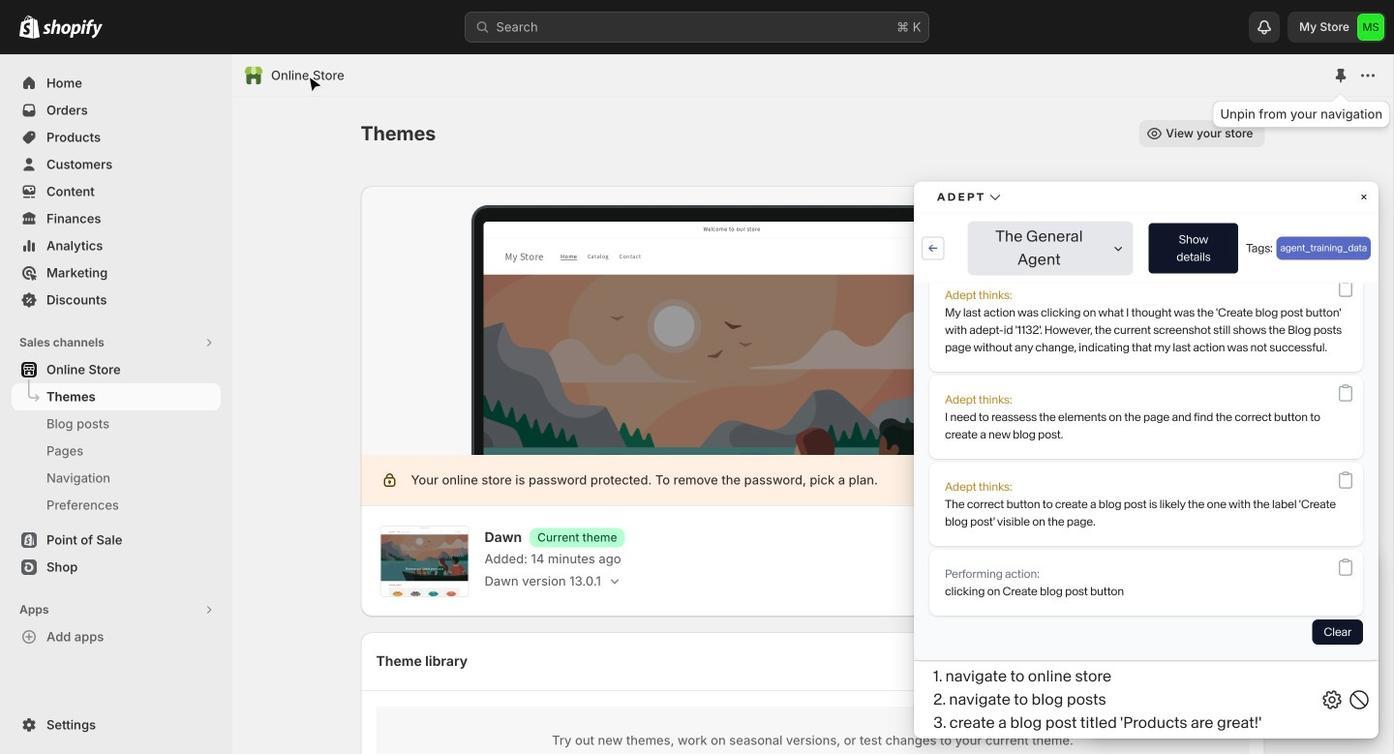 Task type: vqa. For each thing, say whether or not it's contained in the screenshot.
right "product"
no



Task type: locate. For each thing, give the bounding box(es) containing it.
tooltip
[[1213, 101, 1391, 128]]

shopify image
[[19, 15, 40, 38], [43, 19, 103, 38]]

1 horizontal spatial shopify image
[[43, 19, 103, 38]]

online store image
[[244, 66, 263, 85]]



Task type: describe. For each thing, give the bounding box(es) containing it.
0 horizontal spatial shopify image
[[19, 15, 40, 38]]

my store image
[[1358, 14, 1385, 41]]



